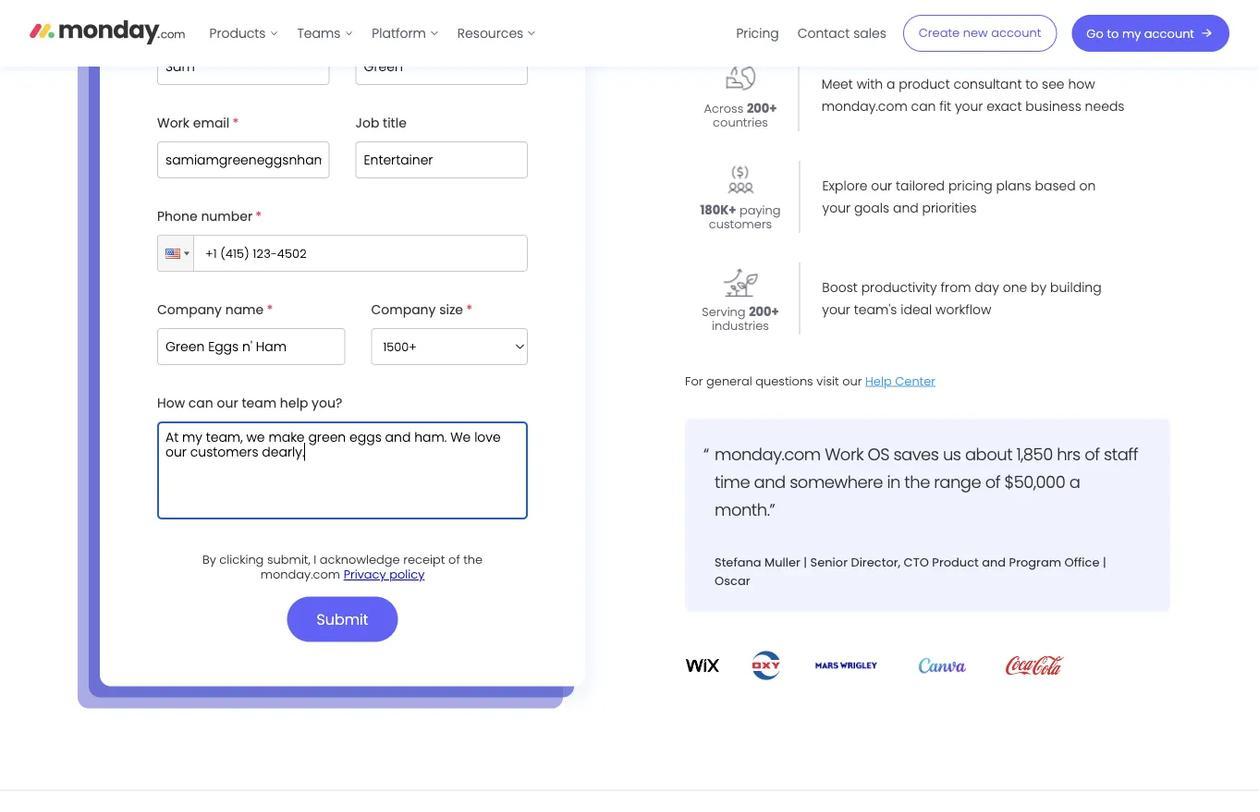 Task type: vqa. For each thing, say whether or not it's contained in the screenshot.
the leftmost Of
yes



Task type: locate. For each thing, give the bounding box(es) containing it.
| right office
[[1104, 555, 1107, 571]]

company for company name
[[157, 301, 222, 319]]

1 horizontal spatial of
[[986, 470, 1001, 494]]

create new account button
[[904, 15, 1058, 52]]

name right first
[[187, 21, 225, 39]]

os
[[868, 443, 890, 466]]

size
[[440, 301, 463, 319]]

1 horizontal spatial account
[[1145, 25, 1195, 42]]

exact
[[987, 97, 1023, 115]]

2 | from the left
[[1104, 555, 1107, 571]]

2 company from the left
[[371, 301, 436, 319]]

0 horizontal spatial to
[[1026, 75, 1039, 93]]

200+ down industries icon
[[749, 304, 780, 321]]

help
[[280, 395, 308, 413]]

200+ inside across 200+ countries
[[747, 101, 777, 117]]

can right how
[[189, 395, 213, 413]]

1 vertical spatial to
[[1026, 75, 1039, 93]]

products link
[[200, 18, 288, 48]]

countries icon image
[[724, 61, 758, 95]]

questions
[[756, 373, 814, 390]]

center
[[896, 373, 936, 390]]

account right "my"
[[1145, 25, 1195, 42]]

to inside button
[[1108, 25, 1120, 42]]

200+ for meet with a product consultant to see how monday.com can fit your exact business needs
[[747, 101, 777, 117]]

product
[[899, 75, 951, 93]]

1 (702) 123-4567 telephone field
[[190, 235, 528, 272]]

work left email
[[157, 114, 190, 132]]

0 horizontal spatial account
[[992, 25, 1042, 41]]

our left team
[[217, 395, 238, 413]]

products
[[210, 24, 266, 42]]

2 vertical spatial your
[[823, 301, 851, 319]]

2 list from the left
[[727, 0, 896, 67]]

of right receipt
[[449, 552, 460, 569]]

account right new
[[992, 25, 1042, 41]]

name right last
[[385, 21, 423, 39]]

1 horizontal spatial work
[[825, 443, 864, 466]]

the right in
[[905, 470, 930, 494]]

your inside boost productivity from day one by building your team's ideal workflow
[[823, 301, 851, 319]]

phone
[[157, 208, 198, 226]]

1 horizontal spatial our
[[843, 373, 863, 390]]

our inside the explore our tailored pricing plans based on your goals and priorities
[[872, 177, 893, 195]]

company for company size
[[371, 301, 436, 319]]

1 vertical spatial work
[[825, 443, 864, 466]]

visit
[[817, 373, 840, 390]]

a down hrs
[[1070, 470, 1081, 494]]

0 horizontal spatial can
[[189, 395, 213, 413]]

0 horizontal spatial and
[[754, 470, 786, 494]]

1 vertical spatial 200+
[[749, 304, 780, 321]]

industries icon image
[[724, 264, 758, 299]]

1 horizontal spatial to
[[1108, 25, 1120, 42]]

new
[[964, 25, 989, 41]]

1 vertical spatial and
[[754, 470, 786, 494]]

1 horizontal spatial monday.com
[[715, 443, 821, 466]]

1 vertical spatial of
[[986, 470, 1001, 494]]

0 vertical spatial work
[[157, 114, 190, 132]]

oscar
[[715, 573, 751, 590]]

1 horizontal spatial a
[[1070, 470, 1081, 494]]

contact sales
[[798, 24, 887, 42]]

pricing
[[949, 177, 993, 195]]

monday.com inside "by clicking submit, i acknowledge receipt of the monday.com"
[[261, 567, 341, 583]]

our
[[872, 177, 893, 195], [843, 373, 863, 390], [217, 395, 238, 413]]

0 horizontal spatial company
[[157, 301, 222, 319]]

0 vertical spatial our
[[872, 177, 893, 195]]

to left see
[[1026, 75, 1039, 93]]

your down the boost
[[823, 301, 851, 319]]

pricing
[[737, 24, 780, 42]]

teams link
[[288, 18, 363, 48]]

us
[[943, 443, 962, 466]]

0 horizontal spatial a
[[887, 75, 896, 93]]

your right fit
[[955, 97, 984, 115]]

productivity
[[862, 279, 938, 297]]

a
[[887, 75, 896, 93], [1070, 470, 1081, 494]]

submit button
[[287, 597, 398, 643]]

cto
[[904, 555, 930, 571]]

0 horizontal spatial the
[[464, 552, 483, 569]]

| right the 'muller'
[[804, 555, 808, 571]]

and up the month."
[[754, 470, 786, 494]]

plans
[[997, 177, 1032, 195]]

based
[[1036, 177, 1076, 195]]

company
[[157, 301, 222, 319], [371, 301, 436, 319]]

and
[[894, 199, 919, 217], [754, 470, 786, 494], [983, 555, 1007, 571]]

work
[[157, 114, 190, 132], [825, 443, 864, 466]]

monday.com logo image
[[30, 12, 185, 51]]

of
[[1085, 443, 1100, 466], [986, 470, 1001, 494], [449, 552, 460, 569]]

name for last name
[[385, 21, 423, 39]]

my
[[1123, 25, 1142, 42]]

200+ down countries icon
[[747, 101, 777, 117]]

list containing pricing
[[727, 0, 896, 67]]

1 vertical spatial your
[[823, 199, 851, 217]]

the right receipt
[[464, 552, 483, 569]]

0 vertical spatial monday.com
[[822, 97, 908, 115]]

help
[[866, 373, 892, 390]]

of right hrs
[[1085, 443, 1100, 466]]

phone number
[[157, 208, 253, 226]]

200+ inside serving 200+ industries
[[749, 304, 780, 321]]

2 vertical spatial and
[[983, 555, 1007, 571]]

canva image
[[910, 658, 976, 674]]

united states: + 1 image
[[184, 252, 190, 256]]

our up goals
[[872, 177, 893, 195]]

2 horizontal spatial and
[[983, 555, 1007, 571]]

your for our
[[823, 199, 851, 217]]

1 list from the left
[[200, 0, 546, 67]]

help center link
[[866, 373, 936, 390]]

0 vertical spatial can
[[912, 97, 937, 115]]

title
[[383, 114, 407, 132]]

privacy policy
[[344, 567, 425, 583]]

a right the with
[[887, 75, 896, 93]]

1 company from the left
[[157, 301, 222, 319]]

2 vertical spatial monday.com
[[261, 567, 341, 583]]

1 vertical spatial the
[[464, 552, 483, 569]]

0 horizontal spatial list
[[200, 0, 546, 67]]

company left size on the top of the page
[[371, 301, 436, 319]]

your inside the explore our tailored pricing plans based on your goals and priorities
[[823, 199, 851, 217]]

work email
[[157, 114, 230, 132]]

0 vertical spatial of
[[1085, 443, 1100, 466]]

a inside " monday.com work os saves us about 1,850 hrs of staff time and somewhere in the range of $50,000 a month."
[[1070, 470, 1081, 494]]

1 vertical spatial a
[[1070, 470, 1081, 494]]

1 horizontal spatial company
[[371, 301, 436, 319]]

1 vertical spatial can
[[189, 395, 213, 413]]

month."
[[715, 498, 775, 522]]

0 vertical spatial and
[[894, 199, 919, 217]]

boost productivity from day one by building your team's ideal workflow
[[823, 279, 1102, 319]]

2 horizontal spatial our
[[872, 177, 893, 195]]

1 horizontal spatial |
[[1104, 555, 1107, 571]]

1,850
[[1017, 443, 1053, 466]]

of down about in the bottom right of the page
[[986, 470, 1001, 494]]

2 vertical spatial of
[[449, 552, 460, 569]]

pricing link
[[727, 18, 789, 48]]

first
[[157, 21, 183, 39]]

0 horizontal spatial our
[[217, 395, 238, 413]]

0 horizontal spatial monday.com
[[261, 567, 341, 583]]

with
[[857, 75, 884, 93]]

name up company name "text field"
[[225, 301, 264, 319]]

name
[[187, 21, 225, 39], [385, 21, 423, 39], [225, 301, 264, 319]]

for
[[685, 373, 703, 390]]

"
[[704, 443, 709, 466]]

goals
[[855, 199, 890, 217]]

0 vertical spatial your
[[955, 97, 984, 115]]

muller
[[765, 555, 801, 571]]

1 | from the left
[[804, 555, 808, 571]]

0 vertical spatial 200+
[[747, 101, 777, 117]]

needs
[[1086, 97, 1125, 115]]

privacy
[[344, 567, 386, 583]]

0 horizontal spatial of
[[449, 552, 460, 569]]

0 vertical spatial the
[[905, 470, 930, 494]]

0 vertical spatial a
[[887, 75, 896, 93]]

tailored
[[896, 177, 945, 195]]

work up somewhere
[[825, 443, 864, 466]]

First name text field
[[157, 48, 330, 85]]

company down united states: + 1 'icon'
[[157, 301, 222, 319]]

team
[[242, 395, 277, 413]]

0 horizontal spatial |
[[804, 555, 808, 571]]

can left fit
[[912, 97, 937, 115]]

1 horizontal spatial and
[[894, 199, 919, 217]]

1 horizontal spatial list
[[727, 0, 896, 67]]

from
[[941, 279, 972, 297]]

paying customers
[[709, 202, 781, 233]]

monday.com for meet with a product consultant to see how monday.com can fit your exact business needs
[[822, 97, 908, 115]]

coca cola image
[[1006, 650, 1065, 682]]

to right go
[[1108, 25, 1120, 42]]

and inside " monday.com work os saves us about 1,850 hrs of staff time and somewhere in the range of $50,000 a month."
[[754, 470, 786, 494]]

somewhere
[[790, 470, 883, 494]]

boost
[[823, 279, 858, 297]]

of inside "by clicking submit, i acknowledge receipt of the monday.com"
[[449, 552, 460, 569]]

and right product
[[983, 555, 1007, 571]]

1 horizontal spatial the
[[905, 470, 930, 494]]

consultant
[[954, 75, 1023, 93]]

1 horizontal spatial can
[[912, 97, 937, 115]]

in
[[888, 470, 901, 494]]

2 horizontal spatial monday.com
[[822, 97, 908, 115]]

hrs
[[1058, 443, 1081, 466]]

our right visit
[[843, 373, 863, 390]]

list
[[200, 0, 546, 67], [727, 0, 896, 67]]

monday.com inside meet with a product consultant to see how monday.com can fit your exact business needs
[[822, 97, 908, 115]]

account
[[992, 25, 1042, 41], [1145, 25, 1195, 42]]

sales
[[854, 24, 887, 42]]

staff
[[1105, 443, 1139, 466]]

monday.com for by clicking submit, i acknowledge receipt of the monday.com
[[261, 567, 341, 583]]

1 vertical spatial monday.com
[[715, 443, 821, 466]]

and down tailored
[[894, 199, 919, 217]]

industries
[[712, 318, 770, 334]]

0 vertical spatial to
[[1108, 25, 1120, 42]]

2 vertical spatial our
[[217, 395, 238, 413]]

your
[[955, 97, 984, 115], [823, 199, 851, 217], [823, 301, 851, 319]]

number
[[201, 208, 253, 226]]

work inside " monday.com work os saves us about 1,850 hrs of staff time and somewhere in the range of $50,000 a month."
[[825, 443, 864, 466]]

name for first name
[[187, 21, 225, 39]]

your down 'explore' at the top of the page
[[823, 199, 851, 217]]



Task type: describe. For each thing, give the bounding box(es) containing it.
by clicking submit, i acknowledge receipt of the monday.com
[[202, 552, 483, 583]]

time
[[715, 470, 750, 494]]

building
[[1051, 279, 1102, 297]]

can inside meet with a product consultant to see how monday.com can fit your exact business needs
[[912, 97, 937, 115]]

countries
[[713, 114, 769, 131]]

Company name text field
[[157, 328, 346, 365]]

monday.com inside " monday.com work os saves us about 1,850 hrs of staff time and somewhere in the range of $50,000 a month."
[[715, 443, 821, 466]]

by
[[202, 552, 216, 569]]

2 horizontal spatial of
[[1085, 443, 1100, 466]]

workflow
[[936, 301, 992, 319]]

$50,000
[[1005, 470, 1066, 494]]

" monday.com work os saves us about 1,850 hrs of staff time and somewhere in the range of $50,000 a month."
[[704, 443, 1139, 522]]

1 vertical spatial our
[[843, 373, 863, 390]]

go to my account button
[[1072, 15, 1230, 52]]

account inside go to my account button
[[1145, 25, 1195, 42]]

Work email email field
[[157, 142, 330, 179]]

ideal
[[901, 301, 933, 319]]

how
[[157, 395, 185, 413]]

meet
[[822, 75, 854, 93]]

across
[[704, 101, 744, 117]]

how
[[1069, 75, 1096, 93]]

job
[[356, 114, 380, 132]]

senior
[[811, 555, 848, 571]]

receipt
[[404, 552, 445, 569]]

fit
[[940, 97, 952, 115]]

resources
[[458, 24, 524, 42]]

i
[[314, 552, 317, 569]]

mars wrigley image
[[814, 659, 880, 674]]

meet with a product consultant to see how monday.com can fit your exact business needs
[[822, 75, 1125, 115]]

to inside meet with a product consultant to see how monday.com can fit your exact business needs
[[1026, 75, 1039, 93]]

contact sales button
[[789, 18, 896, 48]]

last name
[[356, 21, 423, 39]]

Job title text field
[[356, 142, 528, 179]]

wix image
[[685, 650, 721, 682]]

a inside meet with a product consultant to see how monday.com can fit your exact business needs
[[887, 75, 896, 93]]

create new account
[[919, 25, 1042, 41]]

go to my account
[[1087, 25, 1195, 42]]

resources link
[[448, 18, 546, 48]]

company size
[[371, 301, 463, 319]]

oxy image
[[750, 650, 784, 682]]

name for company name
[[225, 301, 264, 319]]

one
[[1003, 279, 1028, 297]]

saves
[[894, 443, 939, 466]]

teams
[[297, 24, 341, 42]]

you?
[[312, 395, 342, 413]]

on
[[1080, 177, 1097, 195]]

range
[[935, 470, 982, 494]]

by
[[1031, 279, 1047, 297]]

How can our team help you? text field
[[157, 422, 528, 520]]

0 horizontal spatial work
[[157, 114, 190, 132]]

email
[[193, 114, 230, 132]]

across 200+ countries
[[704, 101, 777, 131]]

serving
[[702, 304, 746, 321]]

product
[[933, 555, 979, 571]]

submit,
[[267, 552, 311, 569]]

180k+
[[701, 202, 737, 219]]

create
[[919, 25, 960, 41]]

account inside 'create new account' 'button'
[[992, 25, 1042, 41]]

program
[[1010, 555, 1062, 571]]

Last name text field
[[356, 48, 528, 85]]

main element
[[200, 0, 1230, 67]]

job title
[[356, 114, 407, 132]]

your for productivity
[[823, 301, 851, 319]]

director,
[[851, 555, 901, 571]]

acknowledge
[[320, 552, 400, 569]]

explore
[[823, 177, 868, 195]]

the inside "by clicking submit, i acknowledge receipt of the monday.com"
[[464, 552, 483, 569]]

company name
[[157, 301, 264, 319]]

platform
[[372, 24, 426, 42]]

list containing products
[[200, 0, 546, 67]]

team's
[[855, 301, 898, 319]]

for general questions visit our help center
[[685, 373, 936, 390]]

privacy policy link
[[344, 567, 425, 583]]

stefana
[[715, 555, 762, 571]]

about
[[966, 443, 1013, 466]]

customers icon image
[[724, 163, 758, 197]]

your inside meet with a product consultant to see how monday.com can fit your exact business needs
[[955, 97, 984, 115]]

day
[[975, 279, 1000, 297]]

clicking
[[219, 552, 264, 569]]

submit
[[317, 609, 369, 630]]

customers
[[709, 216, 773, 233]]

the inside " monday.com work os saves us about 1,850 hrs of staff time and somewhere in the range of $50,000 a month."
[[905, 470, 930, 494]]

200+ for boost productivity from day one by building your team's ideal workflow
[[749, 304, 780, 321]]

first name
[[157, 21, 225, 39]]

business
[[1026, 97, 1082, 115]]

contact
[[798, 24, 850, 42]]

last
[[356, 21, 382, 39]]

office
[[1065, 555, 1100, 571]]

explore our tailored pricing plans based on your goals and priorities
[[823, 177, 1097, 217]]

and inside the explore our tailored pricing plans based on your goals and priorities
[[894, 199, 919, 217]]

see
[[1043, 75, 1065, 93]]

paying
[[740, 202, 781, 219]]

and inside stefana muller | senior director, cto product and program office | oscar
[[983, 555, 1007, 571]]



